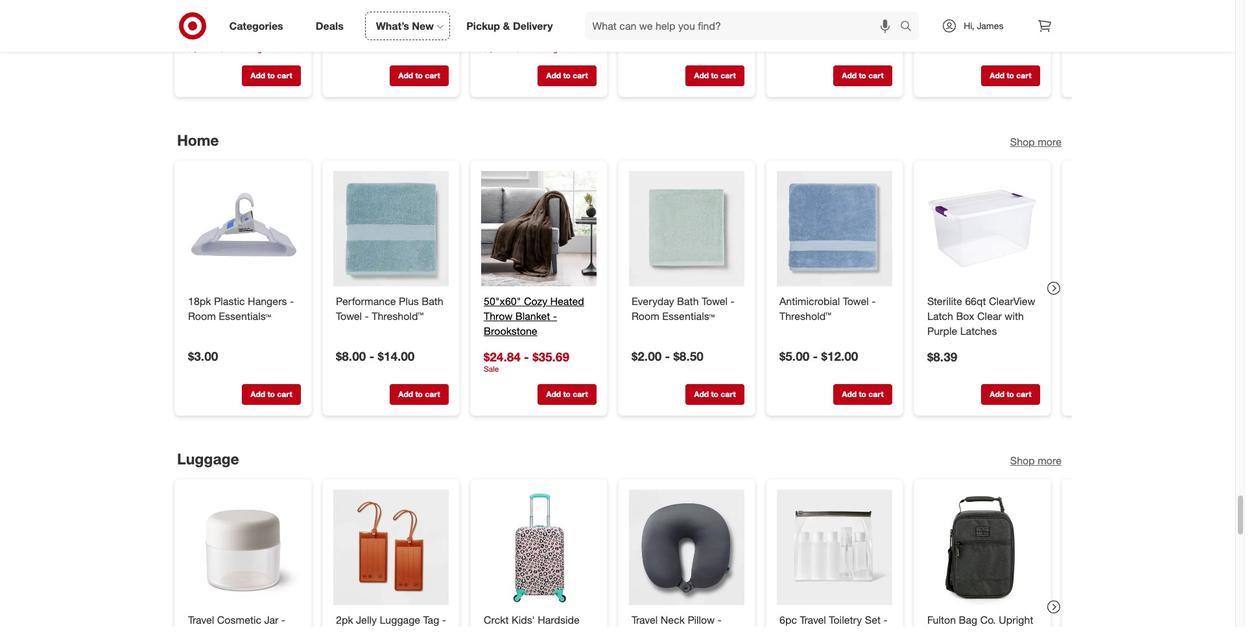 Task type: vqa. For each thing, say whether or not it's contained in the screenshot.


Task type: describe. For each thing, give the bounding box(es) containing it.
sale for $24.84
[[484, 365, 499, 374]]

cozy
[[524, 295, 547, 308]]

6pc travel toiletry set -
[[779, 614, 887, 628]]

$14.00
[[377, 349, 414, 364]]

$2.00
[[631, 349, 661, 364]]

- inside "performance plus bath towel - threshold™"
[[365, 310, 369, 323]]

1 see price in cart from the left
[[336, 16, 432, 31]]

items for $4.49
[[212, 31, 231, 41]]

categories
[[229, 19, 283, 32]]

$8.39
[[927, 349, 957, 364]]

shop more for home
[[1010, 136, 1061, 148]]

room for $3.00
[[188, 310, 216, 323]]

everyday bath towel - room essentials™ link
[[631, 294, 742, 324]]

6pc
[[779, 614, 797, 627]]

shop more button for home
[[1010, 135, 1061, 150]]

new
[[412, 19, 434, 32]]

on inside $3.99 - $18.29 select items on sale
[[529, 31, 538, 41]]

$2.00 - $8.50
[[631, 349, 703, 364]]

hi,
[[964, 20, 974, 31]]

- inside 6pc travel toiletry set -
[[883, 614, 887, 627]]

pillow
[[687, 614, 714, 627]]

categories link
[[218, 12, 299, 40]]

on inside $4.49 - $18.29 select items on sale
[[233, 31, 242, 41]]

$99.99
[[631, 16, 668, 31]]

clear
[[977, 310, 1002, 323]]

- inside "50"x60" cozy heated throw blanket - brookstone"
[[553, 310, 557, 323]]

select for $3.99
[[484, 31, 506, 41]]

towel inside antimicrobial towel - threshold™
[[843, 295, 869, 308]]

$8.50
[[673, 349, 703, 364]]

plastic
[[214, 295, 245, 308]]

pickup & delivery
[[466, 19, 553, 32]]

brookstone
[[484, 325, 537, 338]]

throw
[[484, 310, 512, 323]]

fulton bag co. upright
[[927, 614, 1033, 628]]

18pk
[[188, 295, 211, 308]]

crckt
[[484, 614, 509, 627]]

antimicrobial towel - threshold™
[[779, 295, 876, 323]]

latch
[[927, 310, 953, 323]]

max for $4.49 - $18.29
[[276, 44, 291, 54]]

to inside the $99.99 reg $199.99 sale add to cart
[[711, 71, 718, 80]]

save $3 on energizer max alkaline batteries button for $4.49 - $18.29
[[188, 43, 301, 65]]

box
[[956, 310, 974, 323]]

sterilite 66qt clearview latch box clear with purple latches
[[927, 295, 1035, 338]]

more for home
[[1037, 136, 1061, 148]]

$18.29 for $3.99 - $18.29
[[525, 16, 562, 31]]

save $3 on energizer max alkaline batteries button for $3.99 - $18.29
[[484, 43, 596, 65]]

$18.29 for $4.49 - $18.29
[[230, 16, 266, 31]]

18pk plastic hangers - room essentials™ link
[[188, 294, 298, 324]]

select for $4.49
[[188, 31, 210, 41]]

$199.99
[[645, 31, 673, 41]]

performance
[[336, 295, 396, 308]]

18pk plastic hangers - room essentials™
[[188, 295, 294, 323]]

sale for $3.99 - $18.29
[[540, 31, 554, 41]]

&
[[503, 19, 510, 32]]

threshold™ inside antimicrobial towel - threshold™
[[779, 310, 831, 323]]

cosmetic
[[217, 614, 261, 627]]

search button
[[895, 12, 926, 43]]

2 see from the left
[[927, 16, 949, 31]]

blanket
[[515, 310, 550, 323]]

room for $2.00 - $8.50
[[631, 310, 659, 323]]

2 in from the left
[[986, 16, 996, 31]]

2pk jelly luggage tag - link
[[336, 613, 446, 628]]

latches
[[960, 325, 997, 338]]

deals link
[[305, 12, 360, 40]]

2pk
[[336, 614, 353, 627]]

$4.49 - $18.29 select items on sale
[[188, 16, 266, 41]]

$3.00
[[188, 349, 218, 364]]

search
[[895, 20, 926, 33]]

$99.99 reg $199.99 sale add to cart
[[631, 16, 736, 80]]

$5.00 - $12.00
[[779, 349, 858, 364]]

$24.84
[[484, 349, 520, 364]]

$4.49
[[188, 16, 218, 31]]

1 see from the left
[[336, 16, 358, 31]]

hardside
[[537, 614, 579, 627]]

0 horizontal spatial luggage
[[177, 450, 239, 468]]

items for $3.99
[[508, 31, 527, 41]]

delivery
[[513, 19, 553, 32]]

bath inside 'everyday bath towel - room essentials™'
[[677, 295, 699, 308]]

antimicrobial towel - threshold™ link
[[779, 294, 890, 324]]

towel inside "performance plus bath towel - threshold™"
[[336, 310, 362, 323]]

pickup & delivery link
[[455, 12, 569, 40]]

66qt
[[965, 295, 986, 308]]

batteries for $4.49
[[216, 55, 247, 65]]

$3 for $4.49
[[220, 44, 228, 54]]

$8.00
[[336, 349, 366, 364]]

$5.00
[[779, 349, 809, 364]]

1 in from the left
[[394, 16, 405, 31]]

home
[[177, 131, 219, 149]]

fulton
[[927, 614, 956, 627]]



Task type: locate. For each thing, give the bounding box(es) containing it.
2 save from the left
[[496, 44, 514, 54]]

0 horizontal spatial travel
[[188, 614, 214, 627]]

max for $3.99 - $18.29
[[572, 44, 587, 54]]

alkaline
[[188, 55, 214, 65], [484, 55, 510, 65]]

0 horizontal spatial save $3 on energizer max alkaline batteries
[[188, 44, 291, 65]]

what's new
[[376, 19, 434, 32]]

2pk jelly luggage tag -
[[336, 614, 446, 628]]

0 horizontal spatial room
[[188, 310, 216, 323]]

add inside the $99.99 reg $199.99 sale add to cart
[[694, 71, 709, 80]]

2 shop from the top
[[1010, 455, 1035, 468]]

- inside $3.99 - $18.29 select items on sale
[[517, 16, 522, 31]]

1 vertical spatial shop more
[[1010, 455, 1061, 468]]

travel cosmetic jar - link
[[188, 613, 298, 628]]

travel left cosmetic at the bottom left
[[188, 614, 214, 627]]

threshold™ down antimicrobial
[[779, 310, 831, 323]]

fulton bag co. upright link
[[927, 613, 1037, 628]]

in left new
[[394, 16, 405, 31]]

1 horizontal spatial sale
[[675, 31, 690, 41]]

$35.69
[[532, 349, 569, 364]]

2 shop more from the top
[[1010, 455, 1061, 468]]

1 select from the left
[[188, 31, 210, 41]]

kids'
[[511, 614, 535, 627]]

pickup
[[466, 19, 500, 32]]

2 shop more button from the top
[[1010, 454, 1061, 469]]

save
[[201, 44, 218, 54], [496, 44, 514, 54]]

1 horizontal spatial travel
[[631, 614, 658, 627]]

price right search
[[953, 16, 982, 31]]

1 max from the left
[[276, 44, 291, 54]]

0 horizontal spatial max
[[276, 44, 291, 54]]

batteries down $3.99 - $18.29 select items on sale
[[512, 55, 542, 65]]

neck
[[660, 614, 685, 627]]

sale for $99.99
[[675, 31, 690, 41]]

towel down the performance
[[336, 310, 362, 323]]

1 horizontal spatial sale
[[540, 31, 554, 41]]

0 vertical spatial sale
[[675, 31, 690, 41]]

2 items from the left
[[508, 31, 527, 41]]

batteries for $3.99
[[512, 55, 542, 65]]

shop
[[1010, 136, 1035, 148], [1010, 455, 1035, 468]]

fulton bag co. upright lunch bag image
[[925, 490, 1040, 606], [925, 490, 1040, 606]]

more for luggage
[[1037, 455, 1061, 468]]

$24.84 - $35.69 sale
[[484, 349, 569, 374]]

sterilite 66qt clearview latch box clear with purple latches image
[[925, 171, 1040, 287], [925, 171, 1040, 287]]

towel
[[701, 295, 727, 308], [843, 295, 869, 308], [336, 310, 362, 323]]

- inside the 2pk jelly luggage tag -
[[442, 614, 446, 627]]

1 horizontal spatial room
[[631, 310, 659, 323]]

2 more from the top
[[1037, 455, 1061, 468]]

performance plus bath towel - threshold™ link
[[336, 294, 446, 324]]

sale
[[244, 31, 258, 41], [540, 31, 554, 41]]

toiletry
[[829, 614, 862, 627]]

2 threshold™ from the left
[[779, 310, 831, 323]]

shop more for luggage
[[1010, 455, 1061, 468]]

save for $4.49
[[201, 44, 218, 54]]

$3.99
[[484, 16, 514, 31]]

items
[[212, 31, 231, 41], [508, 31, 527, 41]]

1 $18.29 from the left
[[230, 16, 266, 31]]

shop for luggage
[[1010, 455, 1035, 468]]

cart
[[408, 16, 432, 31], [1000, 16, 1024, 31], [277, 71, 292, 80], [425, 71, 440, 80], [573, 71, 588, 80], [720, 71, 736, 80], [868, 71, 883, 80], [1016, 71, 1031, 80], [277, 390, 292, 400], [425, 390, 440, 400], [573, 390, 588, 400], [720, 390, 736, 400], [868, 390, 883, 400], [1016, 390, 1031, 400]]

$8.00 - $14.00
[[336, 349, 414, 364]]

room inside 'everyday bath towel - room essentials™'
[[631, 310, 659, 323]]

james
[[977, 20, 1004, 31]]

1 more from the top
[[1037, 136, 1061, 148]]

sale inside $24.84 - $35.69 sale
[[484, 365, 499, 374]]

0 vertical spatial shop
[[1010, 136, 1035, 148]]

1 sale from the left
[[244, 31, 258, 41]]

2 bath from the left
[[677, 295, 699, 308]]

save $3 on energizer max alkaline batteries for $4.49
[[188, 44, 291, 65]]

2 save $3 on energizer max alkaline batteries from the left
[[484, 44, 587, 65]]

threshold™
[[371, 310, 423, 323], [779, 310, 831, 323]]

energizer down categories link
[[241, 44, 274, 54]]

performance plus bath towel - threshold™
[[336, 295, 443, 323]]

0 vertical spatial shop more button
[[1010, 135, 1061, 150]]

alkaline down &
[[484, 55, 510, 65]]

towel right antimicrobial
[[843, 295, 869, 308]]

luggage
[[177, 450, 239, 468], [379, 614, 420, 627]]

bath right the plus
[[421, 295, 443, 308]]

2 save $3 on energizer max alkaline batteries button from the left
[[484, 43, 596, 65]]

everyday bath towel - room essentials™
[[631, 295, 734, 323]]

travel for travel cosmetic jar -
[[188, 614, 214, 627]]

1 save $3 on energizer max alkaline batteries from the left
[[188, 44, 291, 65]]

1 horizontal spatial batteries
[[512, 55, 542, 65]]

50"x60" cozy heated throw blanket - brookstone
[[484, 295, 584, 338]]

- inside $4.49 - $18.29 select items on sale
[[221, 16, 226, 31]]

1 horizontal spatial luggage
[[379, 614, 420, 627]]

50"x60"
[[484, 295, 521, 308]]

sale inside $3.99 - $18.29 select items on sale
[[540, 31, 554, 41]]

sterilite 66qt clearview latch box clear with purple latches link
[[927, 294, 1037, 339]]

save $3 on energizer max alkaline batteries button
[[188, 43, 301, 65], [484, 43, 596, 65]]

0 horizontal spatial threshold™
[[371, 310, 423, 323]]

towel inside 'everyday bath towel - room essentials™'
[[701, 295, 727, 308]]

0 horizontal spatial towel
[[336, 310, 362, 323]]

0 horizontal spatial batteries
[[216, 55, 247, 65]]

essentials™ inside 18pk plastic hangers - room essentials™
[[218, 310, 271, 323]]

travel inside 6pc travel toiletry set -
[[800, 614, 826, 627]]

1 horizontal spatial towel
[[701, 295, 727, 308]]

travel neck pillow - link
[[631, 613, 742, 628]]

$3
[[220, 44, 228, 54], [516, 44, 524, 54]]

2 batteries from the left
[[512, 55, 542, 65]]

1 horizontal spatial $18.29
[[525, 16, 562, 31]]

jar
[[264, 614, 278, 627]]

select inside $4.49 - $18.29 select items on sale
[[188, 31, 210, 41]]

0 horizontal spatial $3
[[220, 44, 228, 54]]

0 vertical spatial shop more
[[1010, 136, 1061, 148]]

see price in cart
[[336, 16, 432, 31], [927, 16, 1024, 31]]

max
[[276, 44, 291, 54], [572, 44, 587, 54]]

1 horizontal spatial threshold™
[[779, 310, 831, 323]]

- inside 'everyday bath towel - room essentials™'
[[730, 295, 734, 308]]

2pk jelly luggage tag - open story™ image
[[333, 490, 448, 606], [333, 490, 448, 606]]

deals
[[316, 19, 344, 32]]

with
[[1004, 310, 1024, 323]]

sale down $24.84
[[484, 365, 499, 374]]

sale right $199.99
[[675, 31, 690, 41]]

add to cart button
[[242, 66, 301, 86], [389, 66, 448, 86], [537, 66, 596, 86], [685, 66, 744, 86], [833, 66, 892, 86], [981, 66, 1040, 86], [242, 385, 301, 405], [389, 385, 448, 405], [537, 385, 596, 405], [685, 385, 744, 405], [833, 385, 892, 405], [981, 385, 1040, 405]]

sale for $4.49 - $18.29
[[244, 31, 258, 41]]

1 items from the left
[[212, 31, 231, 41]]

bath
[[421, 295, 443, 308], [677, 295, 699, 308]]

room down everyday
[[631, 310, 659, 323]]

0 horizontal spatial price
[[361, 16, 391, 31]]

save $3 on energizer max alkaline batteries for $3.99
[[484, 44, 587, 65]]

1 horizontal spatial essentials™
[[662, 310, 714, 323]]

2 see price in cart from the left
[[927, 16, 1024, 31]]

hangers
[[247, 295, 287, 308]]

everyday bath towel - room essentials™ image
[[629, 171, 744, 287], [629, 171, 744, 287]]

in right the hi,
[[986, 16, 996, 31]]

1 horizontal spatial save $3 on energizer max alkaline batteries button
[[484, 43, 596, 65]]

crckt kids' hardside carry on spinner suitcase image
[[481, 490, 596, 606], [481, 490, 596, 606]]

2 sale from the left
[[540, 31, 554, 41]]

shop more
[[1010, 136, 1061, 148], [1010, 455, 1061, 468]]

essentials™ down plastic
[[218, 310, 271, 323]]

1 threshold™ from the left
[[371, 310, 423, 323]]

save down $4.49
[[201, 44, 218, 54]]

$18.29 inside $4.49 - $18.29 select items on sale
[[230, 16, 266, 31]]

1 energizer from the left
[[241, 44, 274, 54]]

1 vertical spatial sale
[[484, 365, 499, 374]]

- inside 18pk plastic hangers - room essentials™
[[290, 295, 294, 308]]

travel inside travel cosmetic jar -
[[188, 614, 214, 627]]

$18.29 right $4.49
[[230, 16, 266, 31]]

upright
[[999, 614, 1033, 627]]

in
[[394, 16, 405, 31], [986, 16, 996, 31]]

save for $3.99
[[496, 44, 514, 54]]

1 travel from the left
[[188, 614, 214, 627]]

items inside $4.49 - $18.29 select items on sale
[[212, 31, 231, 41]]

1 save $3 on energizer max alkaline batteries button from the left
[[188, 43, 301, 65]]

$3 for $3.99
[[516, 44, 524, 54]]

essentials™ inside 'everyday bath towel - room essentials™'
[[662, 310, 714, 323]]

2 travel from the left
[[631, 614, 658, 627]]

0 horizontal spatial alkaline
[[188, 55, 214, 65]]

1 horizontal spatial select
[[484, 31, 506, 41]]

1 save from the left
[[201, 44, 218, 54]]

0 horizontal spatial save
[[201, 44, 218, 54]]

1 essentials™ from the left
[[218, 310, 271, 323]]

travel cosmetic jar - 1.25 fl oz - up & up™ image
[[185, 490, 301, 606], [185, 490, 301, 606]]

$18.29 right &
[[525, 16, 562, 31]]

room inside 18pk plastic hangers - room essentials™
[[188, 310, 216, 323]]

purple
[[927, 325, 957, 338]]

1 horizontal spatial items
[[508, 31, 527, 41]]

$18.29
[[230, 16, 266, 31], [525, 16, 562, 31]]

2 energizer from the left
[[537, 44, 570, 54]]

1 horizontal spatial in
[[986, 16, 996, 31]]

$18.29 inside $3.99 - $18.29 select items on sale
[[525, 16, 562, 31]]

travel for travel neck pillow -
[[631, 614, 658, 627]]

what's
[[376, 19, 409, 32]]

0 horizontal spatial bath
[[421, 295, 443, 308]]

1 horizontal spatial save
[[496, 44, 514, 54]]

2 alkaline from the left
[[484, 55, 510, 65]]

3 travel from the left
[[800, 614, 826, 627]]

6pc travel toiletry set - link
[[779, 613, 890, 628]]

cart inside the $99.99 reg $199.99 sale add to cart
[[720, 71, 736, 80]]

save $3 on energizer max alkaline batteries button down delivery
[[484, 43, 596, 65]]

1 shop more from the top
[[1010, 136, 1061, 148]]

select inside $3.99 - $18.29 select items on sale
[[484, 31, 506, 41]]

plus
[[399, 295, 419, 308]]

heated
[[550, 295, 584, 308]]

select down $3.99
[[484, 31, 506, 41]]

items inside $3.99 - $18.29 select items on sale
[[508, 31, 527, 41]]

0 horizontal spatial items
[[212, 31, 231, 41]]

tag
[[423, 614, 439, 627]]

shop more button for luggage
[[1010, 454, 1061, 469]]

2 price from the left
[[953, 16, 982, 31]]

select down $4.49
[[188, 31, 210, 41]]

energizer for $4.49 - $18.29
[[241, 44, 274, 54]]

0 horizontal spatial $18.29
[[230, 16, 266, 31]]

0 vertical spatial more
[[1037, 136, 1061, 148]]

1 vertical spatial more
[[1037, 455, 1061, 468]]

see left what's
[[336, 16, 358, 31]]

shop more button
[[1010, 135, 1061, 150], [1010, 454, 1061, 469]]

travel cosmetic jar -
[[188, 614, 285, 628]]

0 horizontal spatial see
[[336, 16, 358, 31]]

2 room from the left
[[631, 310, 659, 323]]

shop for home
[[1010, 136, 1035, 148]]

2 max from the left
[[572, 44, 587, 54]]

towel up $8.50 at right bottom
[[701, 295, 727, 308]]

1 horizontal spatial price
[[953, 16, 982, 31]]

set
[[865, 614, 880, 627]]

2 horizontal spatial travel
[[800, 614, 826, 627]]

luggage inside the 2pk jelly luggage tag -
[[379, 614, 420, 627]]

1 horizontal spatial bath
[[677, 295, 699, 308]]

2 select from the left
[[484, 31, 506, 41]]

alkaline down $4.49
[[188, 55, 214, 65]]

0 horizontal spatial select
[[188, 31, 210, 41]]

1 horizontal spatial see
[[927, 16, 949, 31]]

more
[[1037, 136, 1061, 148], [1037, 455, 1061, 468]]

2 $3 from the left
[[516, 44, 524, 54]]

0 horizontal spatial in
[[394, 16, 405, 31]]

1 vertical spatial luggage
[[379, 614, 420, 627]]

room
[[188, 310, 216, 323], [631, 310, 659, 323]]

travel right 6pc
[[800, 614, 826, 627]]

0 horizontal spatial energizer
[[241, 44, 274, 54]]

batteries
[[216, 55, 247, 65], [512, 55, 542, 65]]

1 batteries from the left
[[216, 55, 247, 65]]

energizer down delivery
[[537, 44, 570, 54]]

travel inside travel neck pillow -
[[631, 614, 658, 627]]

- inside antimicrobial towel - threshold™
[[871, 295, 876, 308]]

everyday
[[631, 295, 674, 308]]

$12.00
[[821, 349, 858, 364]]

save $3 on energizer max alkaline batteries button down categories
[[188, 43, 301, 65]]

travel neck pillow - open story™ image
[[629, 490, 744, 606], [629, 490, 744, 606]]

1 alkaline from the left
[[188, 55, 214, 65]]

What can we help you find? suggestions appear below search field
[[585, 12, 904, 40]]

alkaline for $3.99
[[484, 55, 510, 65]]

sterilite
[[927, 295, 962, 308]]

save $3 on energizer max alkaline batteries down delivery
[[484, 44, 587, 65]]

price right deals link
[[361, 16, 391, 31]]

1 horizontal spatial max
[[572, 44, 587, 54]]

6pc travel toiletry set - open story™ image
[[777, 490, 892, 606], [777, 490, 892, 606]]

1 vertical spatial shop
[[1010, 455, 1035, 468]]

batteries down $4.49 - $18.29 select items on sale
[[216, 55, 247, 65]]

0 horizontal spatial see price in cart
[[336, 16, 432, 31]]

1 horizontal spatial $3
[[516, 44, 524, 54]]

antimicrobial
[[779, 295, 840, 308]]

save down &
[[496, 44, 514, 54]]

essentials™ down everyday
[[662, 310, 714, 323]]

2 $18.29 from the left
[[525, 16, 562, 31]]

on
[[233, 31, 242, 41], [529, 31, 538, 41], [230, 44, 239, 54], [526, 44, 535, 54]]

2 horizontal spatial towel
[[843, 295, 869, 308]]

room down 18pk at top
[[188, 310, 216, 323]]

1 price from the left
[[361, 16, 391, 31]]

1 bath from the left
[[421, 295, 443, 308]]

- inside travel cosmetic jar -
[[281, 614, 285, 627]]

2 essentials™ from the left
[[662, 310, 714, 323]]

essentials™ for $3.00
[[218, 310, 271, 323]]

- inside travel neck pillow -
[[717, 614, 721, 627]]

50"x60" cozy heated throw blanket - brookstone link
[[484, 294, 594, 339]]

see
[[336, 16, 358, 31], [927, 16, 949, 31]]

essentials™ for $2.00 - $8.50
[[662, 310, 714, 323]]

0 horizontal spatial sale
[[244, 31, 258, 41]]

bath inside "performance plus bath towel - threshold™"
[[421, 295, 443, 308]]

1 horizontal spatial energizer
[[537, 44, 570, 54]]

travel left neck
[[631, 614, 658, 627]]

$3.99 - $18.29 select items on sale
[[484, 16, 562, 41]]

0 horizontal spatial save $3 on energizer max alkaline batteries button
[[188, 43, 301, 65]]

to
[[267, 71, 275, 80], [415, 71, 422, 80], [563, 71, 570, 80], [711, 71, 718, 80], [859, 71, 866, 80], [1007, 71, 1014, 80], [267, 390, 275, 400], [415, 390, 422, 400], [563, 390, 570, 400], [711, 390, 718, 400], [859, 390, 866, 400], [1007, 390, 1014, 400]]

50"x60" cozy heated throw blanket - brookstone image
[[481, 171, 596, 287], [481, 171, 596, 287]]

sale inside the $99.99 reg $199.99 sale add to cart
[[675, 31, 690, 41]]

$3 down $4.49 - $18.29 select items on sale
[[220, 44, 228, 54]]

crckt kids' hardside link
[[484, 613, 594, 628]]

1 horizontal spatial see price in cart
[[927, 16, 1024, 31]]

bath right everyday
[[677, 295, 699, 308]]

alkaline for $4.49
[[188, 55, 214, 65]]

clearview
[[989, 295, 1035, 308]]

hi, james
[[964, 20, 1004, 31]]

antimicrobial towel - threshold™ image
[[777, 171, 892, 287], [777, 171, 892, 287]]

0 vertical spatial luggage
[[177, 450, 239, 468]]

threshold™ inside "performance plus bath towel - threshold™"
[[371, 310, 423, 323]]

1 horizontal spatial alkaline
[[484, 55, 510, 65]]

0 horizontal spatial sale
[[484, 365, 499, 374]]

1 vertical spatial shop more button
[[1010, 454, 1061, 469]]

0 horizontal spatial essentials™
[[218, 310, 271, 323]]

-
[[221, 16, 226, 31], [517, 16, 522, 31], [290, 295, 294, 308], [730, 295, 734, 308], [871, 295, 876, 308], [365, 310, 369, 323], [553, 310, 557, 323], [369, 349, 374, 364], [665, 349, 670, 364], [813, 349, 818, 364], [524, 349, 529, 364], [281, 614, 285, 627], [442, 614, 446, 627], [717, 614, 721, 627], [883, 614, 887, 627]]

jelly
[[356, 614, 376, 627]]

save $3 on energizer max alkaline batteries down $4.49 - $18.29 select items on sale
[[188, 44, 291, 65]]

sale inside $4.49 - $18.29 select items on sale
[[244, 31, 258, 41]]

18pk plastic hangers - room essentials™ image
[[185, 171, 301, 287], [185, 171, 301, 287]]

what's new link
[[365, 12, 450, 40]]

crckt kids' hardside
[[484, 614, 579, 628]]

see right search
[[927, 16, 949, 31]]

1 $3 from the left
[[220, 44, 228, 54]]

energizer for $3.99 - $18.29
[[537, 44, 570, 54]]

performance plus bath towel - threshold™ image
[[333, 171, 448, 287], [333, 171, 448, 287]]

1 shop from the top
[[1010, 136, 1035, 148]]

travel neck pillow -
[[631, 614, 721, 628]]

reg
[[631, 31, 643, 41]]

1 horizontal spatial save $3 on energizer max alkaline batteries
[[484, 44, 587, 65]]

co.
[[980, 614, 996, 627]]

1 shop more button from the top
[[1010, 135, 1061, 150]]

1 room from the left
[[188, 310, 216, 323]]

$3 down $3.99 - $18.29 select items on sale
[[516, 44, 524, 54]]

threshold™ down the plus
[[371, 310, 423, 323]]

- inside $24.84 - $35.69 sale
[[524, 349, 529, 364]]



